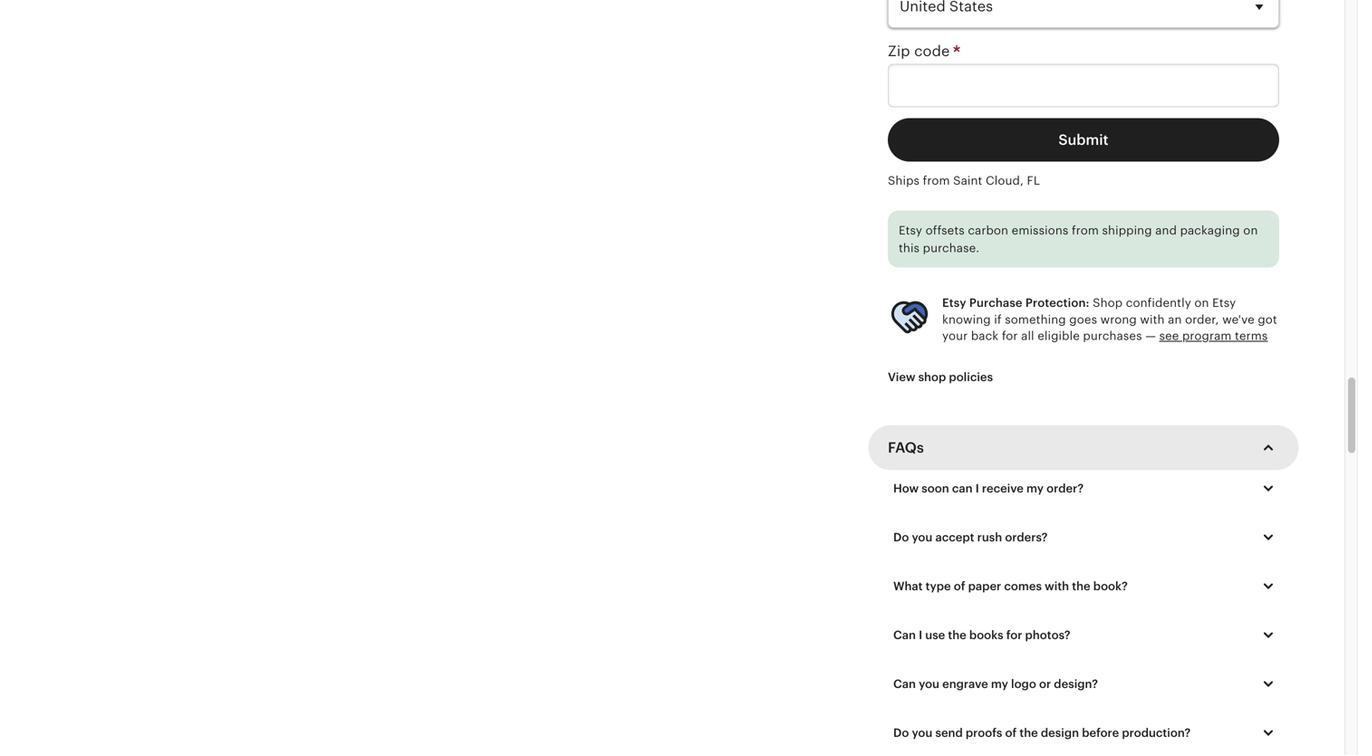 Task type: vqa. For each thing, say whether or not it's contained in the screenshot.
the left my
yes



Task type: locate. For each thing, give the bounding box(es) containing it.
of right type
[[954, 580, 966, 594]]

1 horizontal spatial from
[[1072, 224, 1099, 238]]

can inside dropdown button
[[894, 629, 916, 643]]

1 vertical spatial on
[[1195, 297, 1210, 310]]

accept
[[936, 531, 975, 545]]

i inside dropdown button
[[976, 482, 980, 496]]

1 vertical spatial you
[[919, 678, 940, 691]]

the left book?
[[1073, 580, 1091, 594]]

on inside etsy offsets carbon emissions from shipping and packaging on this purchase.
[[1244, 224, 1259, 238]]

0 horizontal spatial i
[[919, 629, 923, 643]]

etsy for etsy purchase protection:
[[943, 297, 967, 310]]

purchases
[[1084, 330, 1143, 343]]

for inside dropdown button
[[1007, 629, 1023, 643]]

you left engrave
[[919, 678, 940, 691]]

do you send proofs of the design before production? button
[[880, 715, 1293, 753]]

0 vertical spatial for
[[1002, 330, 1018, 343]]

do left the send
[[894, 727, 909, 740]]

can for can you engrave my logo or design?
[[894, 678, 916, 691]]

2 vertical spatial you
[[912, 727, 933, 740]]

etsy up knowing
[[943, 297, 967, 310]]

for left all
[[1002, 330, 1018, 343]]

can you engrave my logo or design? button
[[880, 666, 1293, 704]]

etsy up this
[[899, 224, 923, 238]]

0 horizontal spatial the
[[948, 629, 967, 643]]

0 horizontal spatial of
[[954, 580, 966, 594]]

etsy offsets carbon emissions from shipping and packaging on this purchase.
[[899, 224, 1259, 255]]

0 horizontal spatial on
[[1195, 297, 1210, 310]]

comes
[[1005, 580, 1042, 594]]

faqs
[[888, 440, 924, 456]]

from left saint
[[923, 174, 950, 187]]

something
[[1005, 313, 1067, 327]]

0 horizontal spatial with
[[1045, 580, 1070, 594]]

do inside do you accept rush orders? dropdown button
[[894, 531, 909, 545]]

1 horizontal spatial of
[[1006, 727, 1017, 740]]

etsy inside etsy offsets carbon emissions from shipping and packaging on this purchase.
[[899, 224, 923, 238]]

my left order?
[[1027, 482, 1044, 496]]

with
[[1141, 313, 1165, 327], [1045, 580, 1070, 594]]

terms
[[1236, 330, 1268, 343]]

with inside dropdown button
[[1045, 580, 1070, 594]]

0 horizontal spatial etsy
[[899, 224, 923, 238]]

you for accept
[[912, 531, 933, 545]]

my left logo
[[991, 678, 1009, 691]]

do inside do you send proofs of the design before production? dropdown button
[[894, 727, 909, 740]]

0 vertical spatial can
[[894, 629, 916, 643]]

can
[[953, 482, 973, 496]]

for right books
[[1007, 629, 1023, 643]]

1 vertical spatial i
[[919, 629, 923, 643]]

emissions
[[1012, 224, 1069, 238]]

knowing
[[943, 313, 991, 327]]

0 vertical spatial the
[[1073, 580, 1091, 594]]

for
[[1002, 330, 1018, 343], [1007, 629, 1023, 643]]

etsy for etsy offsets carbon emissions from shipping and packaging on this purchase.
[[899, 224, 923, 238]]

1 vertical spatial the
[[948, 629, 967, 643]]

you
[[912, 531, 933, 545], [919, 678, 940, 691], [912, 727, 933, 740]]

of right the proofs
[[1006, 727, 1017, 740]]

this
[[899, 242, 920, 255]]

1 vertical spatial with
[[1045, 580, 1070, 594]]

1 vertical spatial can
[[894, 678, 916, 691]]

back
[[972, 330, 999, 343]]

0 vertical spatial my
[[1027, 482, 1044, 496]]

my
[[1027, 482, 1044, 496], [991, 678, 1009, 691]]

use
[[926, 629, 946, 643]]

1 vertical spatial from
[[1072, 224, 1099, 238]]

send
[[936, 727, 963, 740]]

2 do from the top
[[894, 727, 909, 740]]

of
[[954, 580, 966, 594], [1006, 727, 1017, 740]]

from
[[923, 174, 950, 187], [1072, 224, 1099, 238]]

i right "can"
[[976, 482, 980, 496]]

can for can i use the books for photos?
[[894, 629, 916, 643]]

etsy
[[899, 224, 923, 238], [943, 297, 967, 310], [1213, 297, 1237, 310]]

1 horizontal spatial etsy
[[943, 297, 967, 310]]

1 vertical spatial my
[[991, 678, 1009, 691]]

2 vertical spatial the
[[1020, 727, 1039, 740]]

1 vertical spatial for
[[1007, 629, 1023, 643]]

on right packaging in the top right of the page
[[1244, 224, 1259, 238]]

1 vertical spatial do
[[894, 727, 909, 740]]

paper
[[969, 580, 1002, 594]]

1 can from the top
[[894, 629, 916, 643]]

can left engrave
[[894, 678, 916, 691]]

book?
[[1094, 580, 1128, 594]]

do down how
[[894, 531, 909, 545]]

on
[[1244, 224, 1259, 238], [1195, 297, 1210, 310]]

view shop policies button
[[875, 361, 1007, 394]]

can inside dropdown button
[[894, 678, 916, 691]]

receive
[[982, 482, 1024, 496]]

1 horizontal spatial i
[[976, 482, 980, 496]]

2 horizontal spatial the
[[1073, 580, 1091, 594]]

can
[[894, 629, 916, 643], [894, 678, 916, 691]]

the right use
[[948, 629, 967, 643]]

on up "order,"
[[1195, 297, 1210, 310]]

do for do you accept rush orders?
[[894, 531, 909, 545]]

you left accept
[[912, 531, 933, 545]]

with up —
[[1141, 313, 1165, 327]]

etsy up we've on the top right of the page
[[1213, 297, 1237, 310]]

0 vertical spatial from
[[923, 174, 950, 187]]

you for send
[[912, 727, 933, 740]]

the left design
[[1020, 727, 1039, 740]]

2 can from the top
[[894, 678, 916, 691]]

1 vertical spatial of
[[1006, 727, 1017, 740]]

0 horizontal spatial my
[[991, 678, 1009, 691]]

1 horizontal spatial on
[[1244, 224, 1259, 238]]

do you send proofs of the design before production?
[[894, 727, 1191, 740]]

order?
[[1047, 482, 1084, 496]]

i left use
[[919, 629, 923, 643]]

1 do from the top
[[894, 531, 909, 545]]

zip
[[888, 43, 911, 60]]

etsy inside shop confidently on etsy knowing if something goes wrong with an order, we've got your back for all eligible purchases —
[[1213, 297, 1237, 310]]

design
[[1041, 727, 1080, 740]]

can left use
[[894, 629, 916, 643]]

protection:
[[1026, 297, 1090, 310]]

0 vertical spatial you
[[912, 531, 933, 545]]

the
[[1073, 580, 1091, 594], [948, 629, 967, 643], [1020, 727, 1039, 740]]

1 horizontal spatial with
[[1141, 313, 1165, 327]]

with right comes
[[1045, 580, 1070, 594]]

goes
[[1070, 313, 1098, 327]]

an
[[1169, 313, 1182, 327]]

0 vertical spatial i
[[976, 482, 980, 496]]

you left the send
[[912, 727, 933, 740]]

0 vertical spatial with
[[1141, 313, 1165, 327]]

do
[[894, 531, 909, 545], [894, 727, 909, 740]]

2 horizontal spatial etsy
[[1213, 297, 1237, 310]]

0 vertical spatial on
[[1244, 224, 1259, 238]]

0 vertical spatial do
[[894, 531, 909, 545]]

i
[[976, 482, 980, 496], [919, 629, 923, 643]]

submit
[[1059, 132, 1109, 148]]

how soon can i receive my order? button
[[880, 470, 1293, 508]]

on inside shop confidently on etsy knowing if something goes wrong with an order, we've got your back for all eligible purchases —
[[1195, 297, 1210, 310]]

from left shipping
[[1072, 224, 1099, 238]]

see program terms
[[1160, 330, 1268, 343]]

carbon
[[968, 224, 1009, 238]]

view
[[888, 371, 916, 384]]

how soon can i receive my order?
[[894, 482, 1084, 496]]

production?
[[1122, 727, 1191, 740]]

submit button
[[888, 118, 1280, 162]]



Task type: describe. For each thing, give the bounding box(es) containing it.
or
[[1040, 678, 1052, 691]]

code
[[915, 43, 950, 60]]

we've
[[1223, 313, 1255, 327]]

eligible
[[1038, 330, 1080, 343]]

can you engrave my logo or design?
[[894, 678, 1099, 691]]

logo
[[1012, 678, 1037, 691]]

do you accept rush orders?
[[894, 531, 1048, 545]]

type
[[926, 580, 951, 594]]

i inside dropdown button
[[919, 629, 923, 643]]

do for do you send proofs of the design before production?
[[894, 727, 909, 740]]

what type of paper comes with the book? button
[[880, 568, 1293, 606]]

purchase.
[[923, 242, 980, 255]]

see
[[1160, 330, 1180, 343]]

purchase
[[970, 297, 1023, 310]]

got
[[1258, 313, 1278, 327]]

if
[[995, 313, 1002, 327]]

wrong
[[1101, 313, 1137, 327]]

from inside etsy offsets carbon emissions from shipping and packaging on this purchase.
[[1072, 224, 1099, 238]]

the inside dropdown button
[[948, 629, 967, 643]]

engrave
[[943, 678, 989, 691]]

view shop policies
[[888, 371, 993, 384]]

all
[[1022, 330, 1035, 343]]

0 horizontal spatial from
[[923, 174, 950, 187]]

—
[[1146, 330, 1157, 343]]

fl
[[1027, 174, 1041, 187]]

shipping
[[1103, 224, 1153, 238]]

with inside shop confidently on etsy knowing if something goes wrong with an order, we've got your back for all eligible purchases —
[[1141, 313, 1165, 327]]

photos?
[[1026, 629, 1071, 643]]

rush
[[978, 531, 1003, 545]]

order,
[[1186, 313, 1220, 327]]

see program terms link
[[1160, 330, 1268, 343]]

policies
[[949, 371, 993, 384]]

books
[[970, 629, 1004, 643]]

zip code
[[888, 43, 954, 60]]

what
[[894, 580, 923, 594]]

design?
[[1054, 678, 1099, 691]]

ships from saint cloud, fl
[[888, 174, 1041, 187]]

shop
[[919, 371, 947, 384]]

can i use the books for photos? button
[[880, 617, 1293, 655]]

1 horizontal spatial the
[[1020, 727, 1039, 740]]

do you accept rush orders? button
[[880, 519, 1293, 557]]

etsy purchase protection:
[[943, 297, 1090, 310]]

program
[[1183, 330, 1232, 343]]

you for engrave
[[919, 678, 940, 691]]

and
[[1156, 224, 1177, 238]]

proofs
[[966, 727, 1003, 740]]

for inside shop confidently on etsy knowing if something goes wrong with an order, we've got your back for all eligible purchases —
[[1002, 330, 1018, 343]]

orders?
[[1006, 531, 1048, 545]]

your
[[943, 330, 968, 343]]

0 vertical spatial of
[[954, 580, 966, 594]]

packaging
[[1181, 224, 1241, 238]]

confidently
[[1126, 297, 1192, 310]]

1 horizontal spatial my
[[1027, 482, 1044, 496]]

can i use the books for photos?
[[894, 629, 1071, 643]]

saint
[[954, 174, 983, 187]]

what type of paper comes with the book?
[[894, 580, 1128, 594]]

faqs button
[[872, 426, 1296, 470]]

how
[[894, 482, 919, 496]]

ships
[[888, 174, 920, 187]]

soon
[[922, 482, 950, 496]]

shop confidently on etsy knowing if something goes wrong with an order, we've got your back for all eligible purchases —
[[943, 297, 1278, 343]]

shop
[[1093, 297, 1123, 310]]

before
[[1082, 727, 1120, 740]]

Zip code text field
[[888, 64, 1280, 107]]

offsets
[[926, 224, 965, 238]]

cloud,
[[986, 174, 1024, 187]]



